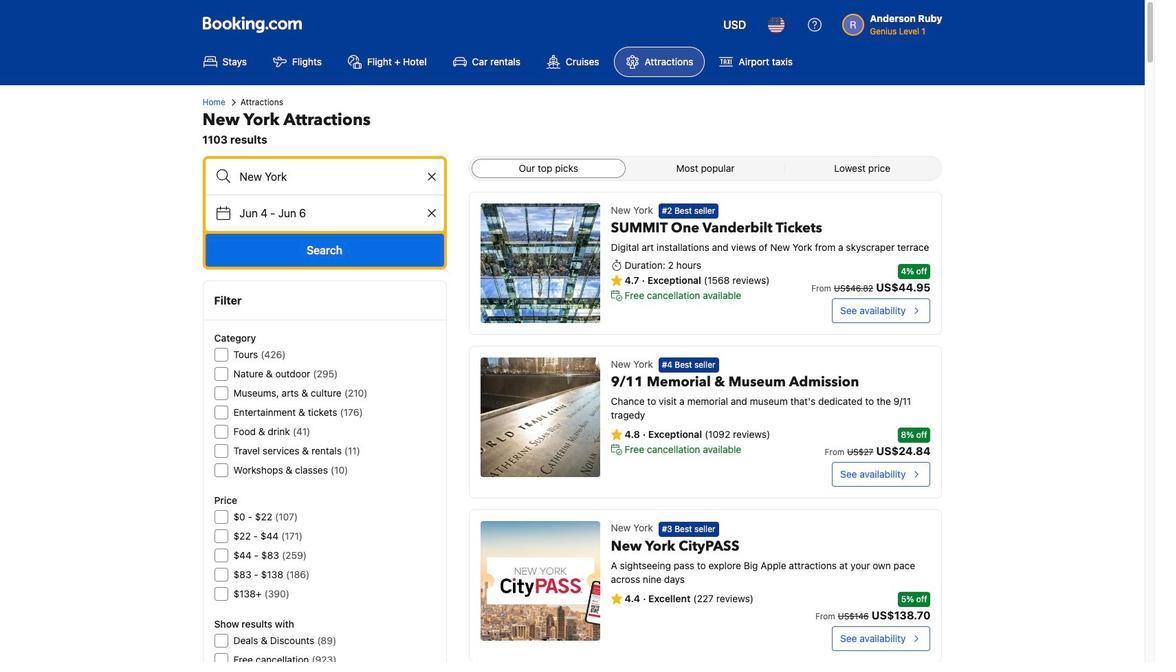 Task type: locate. For each thing, give the bounding box(es) containing it.
Where are you going? search field
[[205, 159, 444, 195]]

booking.com image
[[203, 17, 302, 33]]



Task type: describe. For each thing, give the bounding box(es) containing it.
your account menu anderson ruby genius level 1 element
[[843, 12, 943, 38]]



Task type: vqa. For each thing, say whether or not it's contained in the screenshot.
Booking.Com image
yes



